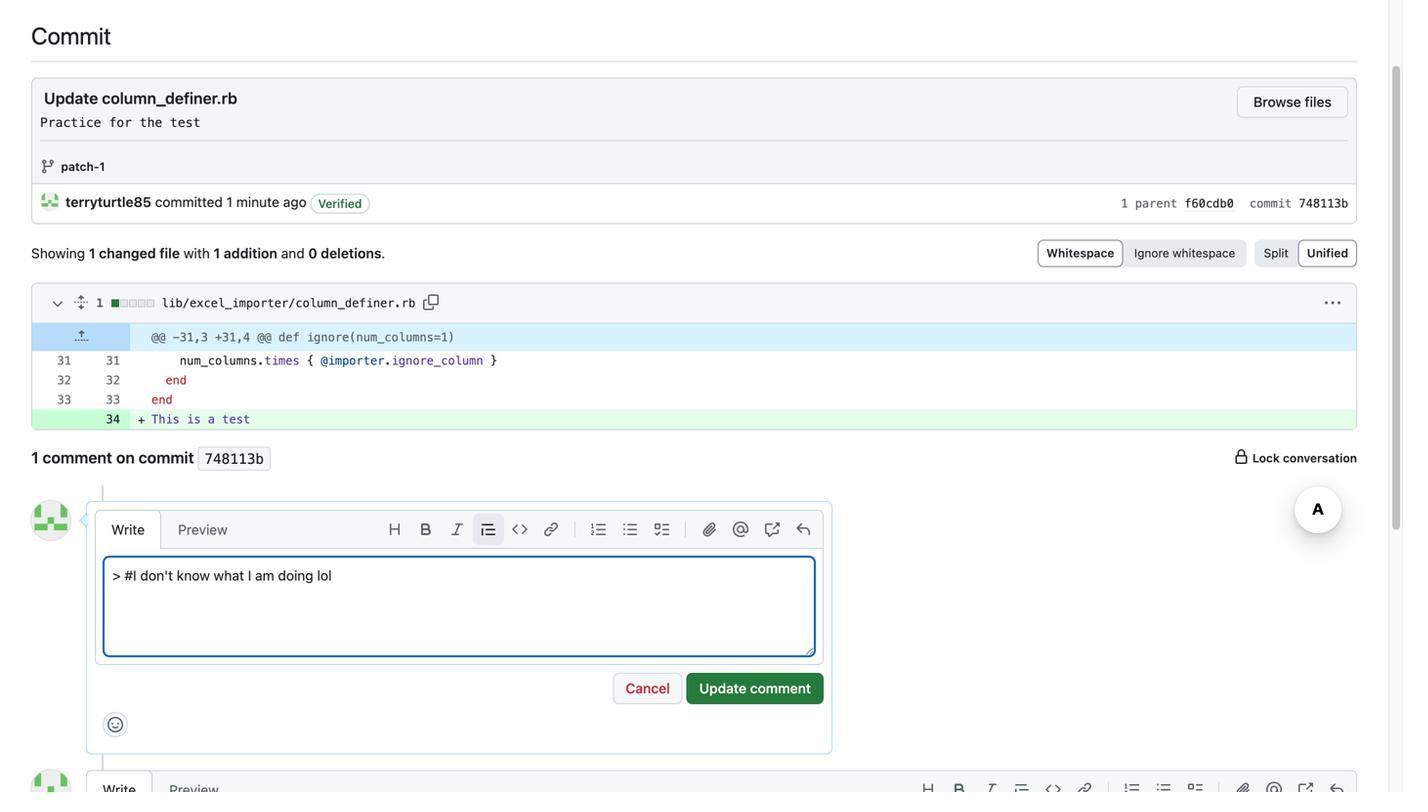 Task type: vqa. For each thing, say whether or not it's contained in the screenshot.
the Projects on the top left of page
no



Task type: describe. For each thing, give the bounding box(es) containing it.
lib/excel_importer/column_definer.rb
[[161, 297, 416, 311]]

num_columns . times { @importer . ignore_column }
[[180, 355, 498, 368]]

patch-1 link
[[61, 160, 105, 174]]

whitespace list
[[1038, 240, 1247, 268]]

list ordered image
[[1125, 782, 1141, 793]]

1 vertical spatial test
[[222, 413, 250, 427]]

toggle diff contents image
[[50, 297, 66, 312]]

verified
[[318, 197, 362, 211]]

the
[[140, 115, 163, 130]]

0
[[308, 246, 317, 262]]

copy image
[[424, 295, 439, 311]]

+31,4
[[215, 331, 250, 345]]

1 vertical spatial quote image
[[1015, 782, 1030, 793]]

unified
[[1308, 247, 1349, 260]]

cancel button
[[613, 673, 683, 705]]

showing
[[31, 246, 85, 262]]

ignore_column
[[392, 355, 484, 368]]

whitespace
[[1173, 247, 1236, 260]]

addition
[[224, 246, 278, 262]]

{
[[307, 355, 314, 368]]

write
[[111, 522, 145, 538]]

and
[[281, 246, 305, 262]]

commit
[[31, 22, 111, 49]]

heading image for italic icon bold image
[[921, 782, 937, 793]]

ignore
[[1135, 247, 1170, 260]]

show options image
[[1326, 296, 1341, 312]]

this is a test
[[152, 413, 250, 427]]

this
[[152, 413, 180, 427]]

browse files
[[1254, 94, 1333, 110]]

mention image
[[733, 522, 749, 538]]

deletions
[[321, 246, 382, 262]]

tasklist image
[[1188, 782, 1204, 793]]

diff view list
[[1255, 240, 1358, 268]]

1 parent f60cdb0
[[1122, 197, 1235, 211]]

times
[[265, 355, 300, 368]]

link image for code image
[[1077, 782, 1093, 793]]

0 vertical spatial @terryturtle85 image
[[40, 192, 60, 212]]

1 horizontal spatial commit
[[1250, 197, 1293, 211]]

reply image for mention icon
[[1330, 782, 1345, 793]]

code image
[[1046, 782, 1062, 793]]

@terryturtle85 image
[[31, 771, 70, 793]]

preview tab list
[[95, 510, 244, 549]]

ago
[[283, 194, 307, 210]]

1 vertical spatial end
[[152, 394, 173, 407]]

update comment
[[700, 681, 811, 697]]

terryturtle85 link
[[66, 194, 151, 210]]

1 vertical spatial @terryturtle85 image
[[31, 501, 70, 540]]

preview button
[[161, 510, 244, 549]]

1 comment     on commit 748113b
[[31, 449, 264, 468]]

lib/excel_importer/column_definer.rb link
[[161, 288, 416, 319]]

list ordered image
[[592, 522, 607, 538]]

tasklist image
[[654, 522, 670, 538]]

1 left parent
[[1122, 197, 1129, 211]]

}
[[491, 355, 498, 368]]

@importer
[[321, 355, 385, 368]]

browse
[[1254, 94, 1302, 110]]

1 left minute
[[227, 194, 233, 210]]

committed
[[155, 194, 223, 210]]

Comment body text field
[[105, 558, 814, 656]]

file
[[160, 246, 180, 262]]

1 right expand all icon
[[96, 297, 110, 311]]

-
[[173, 331, 180, 345]]

verified button
[[310, 194, 370, 214]]

changed
[[99, 246, 156, 262]]

1 right with
[[214, 246, 220, 262]]

. down @@ -31,3 +31,4 @@ def ignore(num_columns=1)
[[258, 355, 265, 368]]

1 @@ from the left
[[152, 331, 166, 345]]

ignore(num_columns=1)
[[307, 331, 455, 345]]

whitespace
[[1047, 247, 1115, 260]]

update for comment
[[700, 681, 747, 697]]

1 up the terryturtle85
[[99, 160, 105, 174]]

add or remove reactions image
[[108, 717, 123, 733]]

f60cdb0
[[1185, 197, 1235, 211]]

split
[[1265, 247, 1289, 260]]

with
[[184, 246, 210, 262]]

lock image
[[1234, 450, 1250, 466]]

f60cdb0 link
[[1185, 197, 1235, 212]]

bold image for italic image
[[418, 522, 434, 538]]

31,3
[[180, 331, 208, 345]]



Task type: locate. For each thing, give the bounding box(es) containing it.
1 vertical spatial list unordered image
[[1157, 782, 1172, 793]]

num_columns
[[180, 355, 258, 368]]

paperclip image
[[702, 522, 718, 538], [1236, 782, 1251, 793]]

1 horizontal spatial 748113b
[[1300, 197, 1349, 211]]

1 horizontal spatial bold image
[[952, 782, 968, 793]]

quote image right italic icon
[[1015, 782, 1030, 793]]

reply image right mention image
[[796, 522, 811, 538]]

0 vertical spatial cross reference image
[[765, 522, 780, 538]]

italic image
[[984, 782, 999, 793]]

0 vertical spatial paperclip image
[[702, 522, 718, 538]]

comment for 1
[[43, 449, 112, 468]]

for
[[109, 115, 132, 130]]

paperclip image for mention icon
[[1236, 782, 1251, 793]]

1 horizontal spatial heading image
[[921, 782, 937, 793]]

browse files link
[[1238, 87, 1349, 118]]

commit
[[1250, 197, 1293, 211], [139, 449, 194, 468]]

cross reference image right mention icon
[[1298, 782, 1314, 793]]

0 vertical spatial reply image
[[796, 522, 811, 538]]

comment for update
[[751, 681, 811, 697]]

quote image right italic image
[[481, 522, 497, 538]]

1 horizontal spatial test
[[222, 413, 250, 427]]

commit up split
[[1250, 197, 1293, 211]]

lock conversation button
[[1234, 450, 1358, 468]]

split button
[[1258, 243, 1296, 265]]

terryturtle85 committed 1 minute ago
[[66, 194, 307, 210]]

files
[[1306, 94, 1333, 110]]

lock
[[1253, 452, 1281, 466]]

1 horizontal spatial cross reference image
[[1298, 782, 1314, 793]]

1 vertical spatial reply image
[[1330, 782, 1345, 793]]

heading image for bold image for italic image
[[387, 522, 403, 538]]

bold image left italic icon
[[952, 782, 968, 793]]

expand up image
[[74, 329, 89, 345]]

update right cancel
[[700, 681, 747, 697]]

cross reference image for reply icon associated with mention image
[[765, 522, 780, 538]]

@@
[[152, 331, 166, 345], [257, 331, 272, 345]]

0 vertical spatial test
[[170, 115, 201, 130]]

0 vertical spatial list unordered image
[[623, 522, 638, 538]]

0 horizontal spatial link image
[[544, 522, 559, 538]]

1 vertical spatial bold image
[[952, 782, 968, 793]]

1 vertical spatial update
[[700, 681, 747, 697]]

0 vertical spatial 748113b
[[1300, 197, 1349, 211]]

0 horizontal spatial list unordered image
[[623, 522, 638, 538]]

1 vertical spatial heading image
[[921, 782, 937, 793]]

0 vertical spatial comment
[[43, 449, 112, 468]]

list unordered image right list ordered image
[[623, 522, 638, 538]]

1 horizontal spatial list unordered image
[[1157, 782, 1172, 793]]

comment inside update comment button
[[751, 681, 811, 697]]

update column_definer.rb practice for the test
[[40, 89, 237, 130]]

update for column_definer.rb
[[44, 89, 98, 108]]

1 horizontal spatial comment
[[751, 681, 811, 697]]

@terryturtle85 image left write button
[[31, 501, 70, 540]]

0 vertical spatial link image
[[544, 522, 559, 538]]

heading image left italic icon
[[921, 782, 937, 793]]

add a comment tab list
[[86, 771, 236, 793]]

1 vertical spatial link image
[[1077, 782, 1093, 793]]

0 horizontal spatial cross reference image
[[765, 522, 780, 538]]

. right 0
[[382, 246, 386, 262]]

update inside update column_definer.rb practice for the test
[[44, 89, 98, 108]]

terryturtle85
[[66, 194, 151, 210]]

list unordered image for list ordered icon
[[1157, 782, 1172, 793]]

1
[[99, 160, 105, 174], [227, 194, 233, 210], [1122, 197, 1129, 211], [89, 246, 95, 262], [214, 246, 220, 262], [96, 297, 110, 311], [31, 449, 39, 468]]

test right 'a'
[[222, 413, 250, 427]]

cross reference image
[[765, 522, 780, 538], [1298, 782, 1314, 793]]

practice
[[40, 115, 101, 130]]

1 horizontal spatial paperclip image
[[1236, 782, 1251, 793]]

@@ left def
[[257, 331, 272, 345]]

1 vertical spatial comment
[[751, 681, 811, 697]]

heading image
[[387, 522, 403, 538], [921, 782, 937, 793]]

. down ignore(num_columns=1)
[[385, 355, 392, 368]]

update comment button
[[687, 673, 824, 705]]

1 horizontal spatial quote image
[[1015, 782, 1030, 793]]

1 horizontal spatial reply image
[[1330, 782, 1345, 793]]

748113b up the unified
[[1300, 197, 1349, 211]]

link image for code icon
[[544, 522, 559, 538]]

0 vertical spatial bold image
[[418, 522, 434, 538]]

lock conversation
[[1250, 452, 1358, 466]]

bold image for italic icon
[[952, 782, 968, 793]]

column_definer.rb
[[102, 89, 237, 108]]

update inside button
[[700, 681, 747, 697]]

cancel
[[626, 681, 670, 697]]

minute
[[236, 194, 280, 210]]

0 horizontal spatial quote image
[[481, 522, 497, 538]]

0 horizontal spatial bold image
[[418, 522, 434, 538]]

748113b down 'a'
[[205, 451, 264, 468]]

0 horizontal spatial commit
[[139, 449, 194, 468]]

on
[[116, 449, 135, 468]]

0 vertical spatial end
[[166, 374, 187, 388]]

@@ -31,3 +31,4 @@ def ignore(num_columns=1)
[[152, 331, 455, 345]]

1 right the showing
[[89, 246, 95, 262]]

0 horizontal spatial update
[[44, 89, 98, 108]]

test
[[170, 115, 201, 130], [222, 413, 250, 427]]

whitespace button
[[1041, 243, 1121, 265]]

0 horizontal spatial paperclip image
[[702, 522, 718, 538]]

git branch image
[[40, 159, 56, 175]]

test inside update column_definer.rb practice for the test
[[170, 115, 201, 130]]

update up practice
[[44, 89, 98, 108]]

parent
[[1136, 197, 1178, 211]]

reply image for mention image
[[796, 522, 811, 538]]

end
[[166, 374, 187, 388], [152, 394, 173, 407]]

preview
[[178, 522, 228, 538]]

commit down this
[[139, 449, 194, 468]]

0 vertical spatial commit
[[1250, 197, 1293, 211]]

1 vertical spatial cross reference image
[[1298, 782, 1314, 793]]

reply image right mention icon
[[1330, 782, 1345, 793]]

1 vertical spatial 748113b
[[205, 451, 264, 468]]

add or remove reactions element
[[103, 713, 128, 738]]

link image right code image
[[1077, 782, 1093, 793]]

conversation
[[1284, 452, 1358, 466]]

0 horizontal spatial reply image
[[796, 522, 811, 538]]

.
[[382, 246, 386, 262], [258, 355, 265, 368], [385, 355, 392, 368]]

0 vertical spatial update
[[44, 89, 98, 108]]

list unordered image for list ordered image
[[623, 522, 638, 538]]

0 horizontal spatial test
[[170, 115, 201, 130]]

a
[[208, 413, 215, 427]]

unified button
[[1302, 243, 1355, 265]]

ignore whitespace
[[1135, 247, 1236, 260]]

comment
[[43, 449, 112, 468], [751, 681, 811, 697]]

748113b
[[1300, 197, 1349, 211], [205, 451, 264, 468]]

commit 748113b
[[1250, 197, 1349, 211]]

@@ left -
[[152, 331, 166, 345]]

2 @@ from the left
[[257, 331, 272, 345]]

748113b inside 1 comment     on commit 748113b
[[205, 451, 264, 468]]

1 left on on the left bottom
[[31, 449, 39, 468]]

ignore whitespace button
[[1127, 243, 1244, 265]]

def
[[279, 331, 300, 345]]

paperclip image left mention image
[[702, 522, 718, 538]]

quote image
[[481, 522, 497, 538], [1015, 782, 1030, 793]]

@terryturtle85 image down git branch icon
[[40, 192, 60, 212]]

bold image
[[418, 522, 434, 538], [952, 782, 968, 793]]

1 vertical spatial paperclip image
[[1236, 782, 1251, 793]]

cross reference image right mention image
[[765, 522, 780, 538]]

0 horizontal spatial comment
[[43, 449, 112, 468]]

0 vertical spatial heading image
[[387, 522, 403, 538]]

showing 1 changed file with 1 addition and 0 deletions .
[[31, 246, 386, 262]]

0 horizontal spatial heading image
[[387, 522, 403, 538]]

link image
[[544, 522, 559, 538], [1077, 782, 1093, 793]]

test down 'column_definer.rb'
[[170, 115, 201, 130]]

is
[[187, 413, 201, 427]]

0 vertical spatial quote image
[[481, 522, 497, 538]]

0 horizontal spatial @@
[[152, 331, 166, 345]]

reply image
[[796, 522, 811, 538], [1330, 782, 1345, 793]]

1 vertical spatial commit
[[139, 449, 194, 468]]

expand all image
[[74, 295, 89, 311]]

code image
[[512, 522, 528, 538]]

bold image left italic image
[[418, 522, 434, 538]]

cross reference image for reply icon associated with mention icon
[[1298, 782, 1314, 793]]

mention image
[[1267, 782, 1283, 793]]

1 horizontal spatial @@
[[257, 331, 272, 345]]

heading image left italic image
[[387, 522, 403, 538]]

paperclip image left mention icon
[[1236, 782, 1251, 793]]

list unordered image
[[623, 522, 638, 538], [1157, 782, 1172, 793]]

patch-
[[61, 160, 99, 174]]

link image right code icon
[[544, 522, 559, 538]]

write button
[[95, 510, 161, 549]]

@terryturtle85 image
[[40, 192, 60, 212], [31, 501, 70, 540]]

paperclip image for mention image
[[702, 522, 718, 538]]

1 horizontal spatial update
[[700, 681, 747, 697]]

patch-1
[[61, 160, 105, 174]]

0 horizontal spatial 748113b
[[205, 451, 264, 468]]

1 horizontal spatial link image
[[1077, 782, 1093, 793]]

list unordered image right list ordered icon
[[1157, 782, 1172, 793]]

italic image
[[450, 522, 465, 538]]

update
[[44, 89, 98, 108], [700, 681, 747, 697]]



